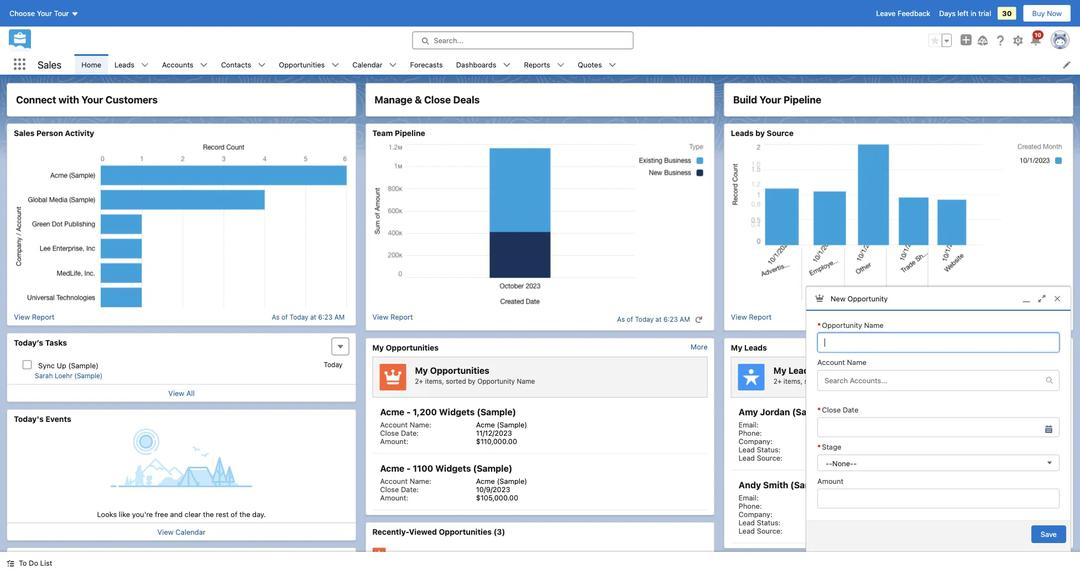 Task type: vqa. For each thing, say whether or not it's contained in the screenshot.


Task type: describe. For each thing, give the bounding box(es) containing it.
11/12/2023
[[476, 429, 512, 437]]

1 horizontal spatial of
[[282, 313, 288, 321]]

items, for close
[[425, 377, 444, 385]]

0 horizontal spatial calendar
[[176, 528, 206, 536]]

dashboards
[[456, 60, 496, 69]]

lee
[[835, 437, 847, 445]]

media
[[419, 551, 441, 559]]

reports list item
[[517, 54, 571, 75]]

sarah loehr (sample) link
[[35, 372, 103, 380]]

new inside dialog
[[831, 294, 846, 303]]

reports
[[524, 60, 550, 69]]

save
[[1041, 530, 1057, 538]]

recently-viewed opportunities (3)
[[372, 527, 505, 537]]

your for build your pipeline
[[760, 94, 781, 106]]

calendar link
[[346, 54, 389, 75]]

text default image for dashboards
[[503, 61, 511, 69]]

2 horizontal spatial today
[[635, 316, 654, 323]]

close for *
[[822, 406, 841, 414]]

global
[[395, 551, 417, 559]]

choose
[[9, 9, 35, 17]]

amount: for acme - 1100 widgets (sample)
[[380, 493, 408, 502]]

0 vertical spatial &
[[415, 94, 422, 106]]

global media - 200 widgets (sample)
[[395, 551, 528, 559]]

(sample) up $105,000.00
[[497, 477, 527, 485]]

dashboards link
[[450, 54, 503, 75]]

andy
[[739, 480, 761, 490]]

- down the stage
[[829, 459, 832, 468]]

build your pipeline
[[733, 94, 822, 106]]

looks like you're free and clear the rest of the day.
[[97, 510, 266, 518]]

(800) for andy smith (sample)
[[840, 502, 859, 510]]

jordan
[[760, 407, 790, 417]]

and
[[170, 510, 183, 518]]

view calendar
[[157, 528, 206, 536]]

leads by source
[[731, 129, 794, 138]]

all
[[186, 389, 195, 397]]

more for manage & close deals
[[691, 343, 708, 351]]

leads inside list item
[[115, 60, 134, 69]]

view for connect with your customers
[[14, 313, 30, 321]]

to
[[19, 559, 27, 567]]

source
[[767, 129, 794, 138]]

accounts list item
[[155, 54, 214, 75]]

team
[[372, 129, 393, 138]]

date: for 1100
[[401, 485, 419, 493]]

0 horizontal spatial 6:​23
[[318, 313, 333, 321]]

today's
[[14, 414, 44, 423]]

1100
[[413, 463, 433, 474]]

items, for pipeline
[[784, 377, 803, 385]]

opportunities inside 'link'
[[386, 343, 439, 352]]

$105,000.00
[[476, 493, 518, 502]]

text default image for leads
[[141, 61, 149, 69]]

widgets for 1,200
[[439, 407, 475, 417]]

customers
[[106, 94, 158, 106]]

0 horizontal spatial as
[[272, 313, 280, 321]]

view down free
[[157, 528, 174, 536]]

team pipeline
[[372, 129, 425, 138]]

1 the from the left
[[203, 510, 214, 518]]

andy smith (sample)
[[739, 480, 830, 490]]

none text field inside new opportunity dialog
[[817, 333, 1060, 353]]

home
[[81, 60, 101, 69]]

name: for 1100
[[410, 477, 431, 485]]

- left 1100 on the bottom left of the page
[[407, 463, 411, 474]]

2 company: from the top
[[739, 510, 773, 518]]

to do list button
[[0, 552, 59, 574]]

leave feedback link
[[876, 9, 930, 17]]

status: for smith
[[757, 518, 781, 527]]

view for manage & close deals
[[372, 313, 389, 321]]

1 horizontal spatial am
[[680, 316, 690, 323]]

report for customers
[[32, 313, 54, 321]]

1 (800) 667-6389 for amy jordan (sample)
[[835, 429, 895, 437]]

10
[[1035, 32, 1041, 38]]

2 vertical spatial widgets
[[464, 551, 494, 559]]

tour
[[54, 9, 69, 17]]

forecasts
[[410, 60, 443, 69]]

- left 200 on the left bottom of the page
[[443, 551, 446, 559]]

up
[[57, 361, 66, 369]]

search...
[[434, 36, 463, 45]]

amy
[[739, 407, 758, 417]]

now
[[1047, 9, 1062, 17]]

2+ for &
[[415, 377, 423, 385]]

(sample) right "smith"
[[791, 480, 830, 490]]

contacts link
[[214, 54, 258, 75]]

none text field inside new opportunity dialog
[[817, 417, 1060, 437]]

enterprise,
[[849, 437, 885, 445]]

viewed
[[409, 527, 437, 537]]

source: for smith
[[757, 527, 783, 535]]

1 horizontal spatial as
[[617, 316, 625, 323]]

loehr
[[55, 372, 72, 380]]

save button
[[1031, 525, 1066, 543]]

dashboards list item
[[450, 54, 517, 75]]

new for amy jordan (sample)
[[835, 445, 850, 454]]

0 horizontal spatial pipeline
[[395, 129, 425, 138]]

feedback
[[898, 9, 930, 17]]

text default image for calendar
[[389, 61, 397, 69]]

1 horizontal spatial today
[[324, 361, 343, 369]]

you're
[[132, 510, 153, 518]]

account inside new opportunity dialog
[[817, 358, 845, 366]]

acme - 1100 widgets (sample)
[[380, 463, 512, 474]]

acme (sample) for acme - 1,200 widgets (sample)
[[476, 420, 527, 429]]

667- for andy smith (sample)
[[861, 502, 877, 510]]

by for build your pipeline
[[827, 377, 834, 385]]

lead status: for amy
[[739, 445, 781, 454]]

leave
[[876, 9, 896, 17]]

stage
[[822, 443, 841, 451]]

status: for jordan
[[757, 445, 781, 454]]

global media - 200 widgets (sample) link
[[387, 542, 581, 574]]

quotes
[[578, 60, 602, 69]]

(sample) up 11/12/2023
[[477, 407, 516, 417]]

close date: for 1,200
[[380, 429, 419, 437]]

200
[[448, 551, 462, 559]]

acme (sample) for acme - 1100 widgets (sample)
[[476, 477, 527, 485]]

1 lead from the top
[[739, 445, 755, 454]]

source: for jordan
[[757, 454, 783, 462]]

deals
[[453, 94, 480, 106]]

today's tasks
[[14, 338, 67, 347]]

buy now button
[[1023, 4, 1071, 22]]

text default image inside new opportunity dialog
[[1046, 377, 1054, 384]]

10/9/2023
[[476, 485, 510, 493]]

view left all
[[168, 389, 184, 397]]

30
[[1002, 9, 1012, 17]]

connect with your customers
[[16, 94, 158, 106]]

4 lead from the top
[[739, 527, 755, 535]]

text default image inside to do list button
[[7, 559, 14, 567]]

2+ for your
[[774, 377, 782, 385]]

connect
[[16, 94, 56, 106]]

(800) for amy jordan (sample)
[[840, 429, 859, 437]]

* for opportunity
[[817, 321, 821, 329]]

* for close
[[817, 406, 821, 414]]

recently-
[[372, 527, 409, 537]]

text default image for accounts
[[200, 61, 208, 69]]

acme - 1,200 widgets (sample)
[[380, 407, 516, 417]]

account name: for 1,200
[[380, 420, 431, 429]]

acme left 1,200
[[380, 407, 404, 417]]

view report for deals
[[372, 313, 413, 321]]

1 (800) 667-6389 for andy smith (sample)
[[835, 502, 895, 510]]

calendar list item
[[346, 54, 404, 75]]

to do list
[[19, 559, 52, 567]]

text default image for reports
[[557, 61, 565, 69]]

sorted for pipeline
[[805, 377, 825, 385]]

3 view report from the left
[[731, 313, 772, 321]]

sync up (sample) link
[[38, 361, 99, 369]]

text default image for quotes
[[609, 61, 616, 69]]

list
[[40, 559, 52, 567]]

(sample) up $110,000.00 at bottom left
[[497, 420, 527, 429]]

contacts
[[221, 60, 251, 69]]

name inside my leads 2+ items, sorted by name
[[836, 377, 854, 385]]

person
[[36, 129, 63, 138]]

calendar inside list item
[[352, 60, 383, 69]]

opportunities inside list item
[[279, 60, 325, 69]]

build
[[733, 94, 757, 106]]

free
[[155, 510, 168, 518]]

1 horizontal spatial as of today at 6:​23 am
[[617, 316, 690, 323]]

0 horizontal spatial of
[[231, 510, 237, 518]]

opportunity name
[[822, 321, 884, 329]]

phone: for amy
[[739, 429, 762, 437]]

6389 for amy jordan (sample)
[[877, 429, 895, 437]]

- left none-
[[826, 459, 829, 468]]



Task type: locate. For each thing, give the bounding box(es) containing it.
by inside my leads 2+ items, sorted by name
[[827, 377, 834, 385]]

text default image right contacts
[[258, 61, 266, 69]]

1 report from the left
[[32, 313, 54, 321]]

0 horizontal spatial today
[[290, 313, 308, 321]]

your right list at bottom
[[56, 558, 78, 570]]

1 account name: from the top
[[380, 420, 431, 429]]

2 the from the left
[[239, 510, 250, 518]]

1 vertical spatial *
[[817, 406, 821, 414]]

name: down 1100 on the bottom left of the page
[[410, 477, 431, 485]]

opportunity down new opportunity
[[822, 321, 862, 329]]

Account Name text field
[[818, 371, 1046, 391]]

amount
[[817, 477, 844, 485]]

1 email: from the top
[[739, 420, 759, 429]]

company: down amy
[[739, 437, 773, 445]]

date:
[[401, 429, 419, 437], [401, 485, 419, 493]]

1 vertical spatial 6389
[[877, 502, 895, 510]]

view report link for deals
[[372, 313, 413, 326]]

0 vertical spatial status:
[[757, 445, 781, 454]]

my for my leads
[[731, 343, 742, 352]]

source: down "smith"
[[757, 527, 783, 535]]

account for acme - 1100 widgets (sample)
[[380, 477, 408, 485]]

close for 11/12/2023
[[380, 429, 399, 437]]

0 horizontal spatial sales
[[14, 129, 34, 138]]

2 lead status: from the top
[[739, 518, 781, 527]]

buy now
[[1032, 9, 1062, 17]]

report up my leads
[[749, 313, 772, 321]]

1 horizontal spatial sales
[[38, 58, 62, 70]]

date: down 1100 on the bottom left of the page
[[401, 485, 419, 493]]

buy
[[1032, 9, 1045, 17]]

2 close date: from the top
[[380, 485, 419, 493]]

1 horizontal spatial more link
[[1049, 343, 1066, 351]]

2 horizontal spatial view report link
[[731, 313, 772, 326]]

(sample) right jordan
[[792, 407, 832, 417]]

text default image right reports
[[557, 61, 565, 69]]

1 lead status: from the top
[[739, 445, 781, 454]]

data
[[135, 558, 157, 570]]

accounts
[[162, 60, 193, 69]]

1 down "amount"
[[835, 502, 838, 510]]

2 account name: from the top
[[380, 477, 431, 485]]

text default image down search... button
[[503, 61, 511, 69]]

3 * from the top
[[817, 443, 821, 451]]

2 date: from the top
[[401, 485, 419, 493]]

opportunity
[[848, 294, 888, 303], [822, 321, 862, 329], [477, 377, 515, 385]]

account for acme - 1,200 widgets (sample)
[[380, 420, 408, 429]]

your right build
[[760, 94, 781, 106]]

(sample) up the 10/9/2023
[[473, 463, 512, 474]]

1 vertical spatial company:
[[739, 510, 773, 518]]

3 view report link from the left
[[731, 313, 772, 326]]

2+ inside my leads 2+ items, sorted by name
[[774, 377, 782, 385]]

close date:
[[380, 429, 419, 437], [380, 485, 419, 493]]

1 name: from the top
[[410, 420, 431, 429]]

clear
[[185, 510, 201, 518]]

text default image
[[141, 61, 149, 69], [200, 61, 208, 69], [695, 316, 703, 324]]

0 vertical spatial source:
[[757, 454, 783, 462]]

6:​23
[[318, 313, 333, 321], [664, 316, 678, 323]]

view report link up my opportunities
[[372, 313, 413, 326]]

lead status: up 'andy'
[[739, 445, 781, 454]]

1 horizontal spatial the
[[239, 510, 250, 518]]

0 horizontal spatial by
[[468, 377, 476, 385]]

lead status:
[[739, 445, 781, 454], [739, 518, 781, 527]]

activity
[[65, 129, 94, 138]]

0 vertical spatial acme (sample)
[[476, 420, 527, 429]]

1 vertical spatial 667-
[[861, 502, 877, 510]]

2 667- from the top
[[861, 502, 877, 510]]

2 more link from the left
[[1049, 343, 1066, 351]]

show more my leads records element
[[1049, 343, 1066, 351]]

2 source: from the top
[[757, 527, 783, 535]]

2 items, from the left
[[784, 377, 803, 385]]

1 more from the left
[[691, 343, 708, 351]]

(sample) down (3)
[[496, 551, 528, 559]]

my for my opportunities
[[372, 343, 384, 352]]

name:
[[410, 420, 431, 429], [410, 477, 431, 485]]

(sample) down the sync up (sample) link
[[74, 372, 103, 380]]

$110,000.00
[[476, 437, 517, 445]]

2 vertical spatial new
[[835, 518, 850, 527]]

0 vertical spatial lead status:
[[739, 445, 781, 454]]

report up my opportunities
[[391, 313, 413, 321]]

acme up $105,000.00
[[476, 477, 495, 485]]

date: for 1,200
[[401, 429, 419, 437]]

0 vertical spatial widgets
[[439, 407, 475, 417]]

quotes list item
[[571, 54, 623, 75]]

0 vertical spatial sales
[[38, 58, 62, 70]]

2+ up 1,200
[[415, 377, 423, 385]]

opportunity up 11/12/2023
[[477, 377, 515, 385]]

items, up 1,200
[[425, 377, 444, 385]]

my for my leads 2+ items, sorted by name
[[774, 365, 787, 376]]

* left close date
[[817, 406, 821, 414]]

account name: down 1100 on the bottom left of the page
[[380, 477, 431, 485]]

email: down amy
[[739, 420, 759, 429]]

2+ inside my opportunities 2+ items, sorted by opportunity name
[[415, 377, 423, 385]]

email: for amy
[[739, 420, 759, 429]]

opportunity inside my opportunities 2+ items, sorted by opportunity name
[[477, 377, 515, 385]]

at
[[310, 313, 316, 321], [656, 316, 662, 323]]

text default image up show more my opportunities records element
[[695, 316, 703, 324]]

the left rest
[[203, 510, 214, 518]]

2 view report link from the left
[[372, 313, 413, 326]]

by down account name
[[827, 377, 834, 385]]

(sample) up sarah loehr (sample) link
[[68, 361, 99, 369]]

today's events
[[14, 414, 71, 423]]

lead source: up 'andy'
[[739, 454, 783, 462]]

text default image inside quotes list item
[[609, 61, 616, 69]]

view report link
[[14, 313, 54, 321], [372, 313, 413, 326], [731, 313, 772, 326]]

text default image inside reports list item
[[557, 61, 565, 69]]

lead source: for amy
[[739, 454, 783, 462]]

like
[[119, 510, 130, 518]]

new opportunity dialog
[[806, 287, 1071, 552]]

your for manage your business & data
[[56, 558, 78, 570]]

calendar
[[352, 60, 383, 69], [176, 528, 206, 536]]

1 for amy jordan (sample)
[[835, 429, 838, 437]]

text default image right accounts on the top left of the page
[[200, 61, 208, 69]]

text default image right quotes
[[609, 61, 616, 69]]

0 horizontal spatial items,
[[425, 377, 444, 385]]

close for 10/9/2023
[[380, 485, 399, 493]]

1,200
[[413, 407, 437, 417]]

with
[[59, 94, 79, 106]]

amy jordan (sample)
[[739, 407, 832, 417]]

source:
[[757, 454, 783, 462], [757, 527, 783, 535]]

2 horizontal spatial text default image
[[695, 316, 703, 324]]

2 more from the left
[[1049, 343, 1066, 351]]

sorted for close
[[446, 377, 466, 385]]

manage for manage & close deals
[[375, 94, 412, 106]]

opportunity up opportunity name
[[848, 294, 888, 303]]

0 vertical spatial calendar
[[352, 60, 383, 69]]

0 vertical spatial 667-
[[861, 429, 877, 437]]

quotes link
[[571, 54, 609, 75]]

None text field
[[817, 333, 1060, 353]]

my inside my opportunities 2+ items, sorted by opportunity name
[[415, 365, 428, 376]]

your inside popup button
[[37, 9, 52, 17]]

account
[[817, 358, 845, 366], [380, 420, 408, 429], [380, 477, 408, 485]]

* left the stage
[[817, 443, 821, 451]]

text default image for contacts
[[258, 61, 266, 69]]

accounts link
[[155, 54, 200, 75]]

1 horizontal spatial view report link
[[372, 313, 413, 326]]

1 vertical spatial account
[[380, 420, 408, 429]]

tasks
[[45, 338, 67, 347]]

widgets right 200 on the left bottom of the page
[[464, 551, 494, 559]]

--none--
[[826, 459, 857, 468]]

name: down 1,200
[[410, 420, 431, 429]]

1 horizontal spatial text default image
[[200, 61, 208, 69]]

1 status: from the top
[[757, 445, 781, 454]]

your
[[37, 9, 52, 17], [81, 94, 103, 106], [760, 94, 781, 106], [56, 558, 78, 570]]

status: down "smith"
[[757, 518, 781, 527]]

1 (800) from the top
[[840, 429, 859, 437]]

widgets for 1100
[[435, 463, 471, 474]]

0 horizontal spatial as of today at 6:​23 am
[[272, 313, 345, 321]]

2 1 (800) 667-6389 from the top
[[835, 502, 895, 510]]

1 phone: from the top
[[739, 429, 762, 437]]

today
[[290, 313, 308, 321], [635, 316, 654, 323], [324, 361, 343, 369]]

1 2+ from the left
[[415, 377, 423, 385]]

1 * from the top
[[817, 321, 821, 329]]

0 vertical spatial email:
[[739, 420, 759, 429]]

2 amount: from the top
[[380, 493, 408, 502]]

date
[[843, 406, 859, 414]]

0 vertical spatial amount:
[[380, 437, 408, 445]]

1 667- from the top
[[861, 429, 877, 437]]

1 vertical spatial manage
[[16, 558, 54, 570]]

0 vertical spatial 6389
[[877, 429, 895, 437]]

0 vertical spatial date:
[[401, 429, 419, 437]]

view report link up my leads
[[731, 313, 772, 326]]

text default image inside calendar list item
[[389, 61, 397, 69]]

reports link
[[517, 54, 557, 75]]

0 horizontal spatial the
[[203, 510, 214, 518]]

leads list item
[[108, 54, 155, 75]]

events
[[46, 414, 71, 423]]

1 vertical spatial source:
[[757, 527, 783, 535]]

my inside my leads 2+ items, sorted by name
[[774, 365, 787, 376]]

name: for 1,200
[[410, 420, 431, 429]]

1 horizontal spatial more
[[1049, 343, 1066, 351]]

Amount text field
[[817, 489, 1060, 509]]

2 vertical spatial account
[[380, 477, 408, 485]]

company: down 'andy'
[[739, 510, 773, 518]]

2 horizontal spatial by
[[827, 377, 834, 385]]

0 vertical spatial 1
[[835, 429, 838, 437]]

1 horizontal spatial pipeline
[[784, 94, 822, 106]]

2 view report from the left
[[372, 313, 413, 321]]

1 horizontal spatial by
[[756, 129, 765, 138]]

2 (800) from the top
[[840, 502, 859, 510]]

items, inside my leads 2+ items, sorted by name
[[784, 377, 803, 385]]

status: up "smith"
[[757, 445, 781, 454]]

report up today's tasks
[[32, 313, 54, 321]]

website
[[835, 454, 862, 462]]

sarah
[[35, 372, 53, 380]]

1 amount: from the top
[[380, 437, 408, 445]]

0 vertical spatial phone:
[[739, 429, 762, 437]]

0 horizontal spatial am
[[334, 313, 345, 321]]

text default image inside accounts list item
[[200, 61, 208, 69]]

status:
[[757, 445, 781, 454], [757, 518, 781, 527]]

lead source: for andy
[[739, 527, 783, 535]]

1 lead source: from the top
[[739, 454, 783, 462]]

by left source
[[756, 129, 765, 138]]

sorted down account name
[[805, 377, 825, 385]]

1 vertical spatial amount:
[[380, 493, 408, 502]]

0 vertical spatial pipeline
[[784, 94, 822, 106]]

text default image
[[258, 61, 266, 69], [331, 61, 339, 69], [389, 61, 397, 69], [503, 61, 511, 69], [557, 61, 565, 69], [609, 61, 616, 69], [1046, 377, 1054, 384], [7, 559, 14, 567]]

sorted inside my opportunities 2+ items, sorted by opportunity name
[[446, 377, 466, 385]]

1 more link from the left
[[691, 343, 708, 351]]

today's
[[14, 338, 43, 347]]

account name: down 1,200
[[380, 420, 431, 429]]

your left the tour
[[37, 9, 52, 17]]

by up "acme - 1,200 widgets (sample)"
[[468, 377, 476, 385]]

opportunities link
[[272, 54, 331, 75]]

acme (sample) up $110,000.00 at bottom left
[[476, 420, 527, 429]]

1 date: from the top
[[401, 429, 419, 437]]

3 lead from the top
[[739, 518, 755, 527]]

1 vertical spatial status:
[[757, 518, 781, 527]]

in
[[971, 9, 977, 17]]

widgets right 1100 on the bottom left of the page
[[435, 463, 471, 474]]

sales for sales person activity
[[14, 129, 34, 138]]

by inside my opportunities 2+ items, sorted by opportunity name
[[468, 377, 476, 385]]

view report link for customers
[[14, 313, 54, 321]]

acme up $110,000.00 at bottom left
[[476, 420, 495, 429]]

2 email: from the top
[[739, 493, 759, 502]]

0 horizontal spatial more link
[[691, 343, 708, 351]]

2 horizontal spatial report
[[749, 313, 772, 321]]

report for deals
[[391, 313, 413, 321]]

*
[[817, 321, 821, 329], [817, 406, 821, 414], [817, 443, 821, 451]]

1 (800) 667-6389 down "amount"
[[835, 502, 895, 510]]

2 1 from the top
[[835, 502, 838, 510]]

lead
[[739, 445, 755, 454], [739, 454, 755, 462], [739, 518, 755, 527], [739, 527, 755, 535]]

3 report from the left
[[749, 313, 772, 321]]

1 horizontal spatial 2+
[[774, 377, 782, 385]]

0 horizontal spatial 2+
[[415, 377, 423, 385]]

0 vertical spatial name:
[[410, 420, 431, 429]]

close inside new opportunity dialog
[[822, 406, 841, 414]]

text default image left calendar link at the left top
[[331, 61, 339, 69]]

0 vertical spatial company:
[[739, 437, 773, 445]]

1 for andy smith (sample)
[[835, 502, 838, 510]]

by for manage & close deals
[[468, 377, 476, 385]]

text default image left "forecasts"
[[389, 61, 397, 69]]

account name
[[817, 358, 867, 366]]

amount:
[[380, 437, 408, 445], [380, 493, 408, 502]]

acme (sample) up $105,000.00
[[476, 477, 527, 485]]

lead source: down 'andy'
[[739, 527, 783, 535]]

1 vertical spatial 1
[[835, 502, 838, 510]]

view
[[14, 313, 30, 321], [372, 313, 389, 321], [731, 313, 747, 321], [168, 389, 184, 397], [157, 528, 174, 536]]

1 vertical spatial account name:
[[380, 477, 431, 485]]

phone: down 'andy'
[[739, 502, 762, 510]]

text default image inside dashboards list item
[[503, 61, 511, 69]]

1 acme (sample) from the top
[[476, 420, 527, 429]]

amount: for acme - 1,200 widgets (sample)
[[380, 437, 408, 445]]

1 1 (800) 667-6389 from the top
[[835, 429, 895, 437]]

sales for sales
[[38, 58, 62, 70]]

2 phone: from the top
[[739, 502, 762, 510]]

my leads link
[[731, 343, 767, 352]]

new up opportunity name
[[831, 294, 846, 303]]

667- for amy jordan (sample)
[[861, 429, 877, 437]]

opportunities
[[279, 60, 325, 69], [386, 343, 439, 352], [430, 365, 490, 376], [439, 527, 492, 537]]

6389 for andy smith (sample)
[[877, 502, 895, 510]]

1 vertical spatial lead status:
[[739, 518, 781, 527]]

0 horizontal spatial text default image
[[141, 61, 149, 69]]

days
[[939, 9, 956, 17]]

the left 'day.'
[[239, 510, 250, 518]]

1 (800) 667-6389 down date
[[835, 429, 895, 437]]

1 vertical spatial widgets
[[435, 463, 471, 474]]

6389
[[877, 429, 895, 437], [877, 502, 895, 510]]

2+ up jordan
[[774, 377, 782, 385]]

sync up (sample) sarah loehr (sample)
[[35, 361, 103, 380]]

0 vertical spatial new
[[831, 294, 846, 303]]

1 view report link from the left
[[14, 313, 54, 321]]

2 sorted from the left
[[805, 377, 825, 385]]

1 company: from the top
[[739, 437, 773, 445]]

sales left person
[[14, 129, 34, 138]]

1 1 from the top
[[835, 429, 838, 437]]

* left opportunity name
[[817, 321, 821, 329]]

close date: down 1,200
[[380, 429, 419, 437]]

group
[[929, 34, 952, 47]]

view up today's
[[14, 313, 30, 321]]

view up my opportunities
[[372, 313, 389, 321]]

phone: for andy
[[739, 502, 762, 510]]

0 vertical spatial account
[[817, 358, 845, 366]]

1 vertical spatial sales
[[14, 129, 34, 138]]

text default image inside the "contacts" list item
[[258, 61, 266, 69]]

more for build your pipeline
[[1049, 343, 1066, 351]]

lee enterprise, inc
[[835, 437, 897, 445]]

leads link
[[108, 54, 141, 75]]

1 vertical spatial name:
[[410, 477, 431, 485]]

2 acme (sample) from the top
[[476, 477, 527, 485]]

2 horizontal spatial of
[[627, 316, 633, 323]]

home link
[[75, 54, 108, 75]]

1 horizontal spatial at
[[656, 316, 662, 323]]

1 vertical spatial (800)
[[840, 502, 859, 510]]

1 sorted from the left
[[446, 377, 466, 385]]

0 vertical spatial account name:
[[380, 420, 431, 429]]

1 items, from the left
[[425, 377, 444, 385]]

0 horizontal spatial at
[[310, 313, 316, 321]]

my for my opportunities 2+ items, sorted by opportunity name
[[415, 365, 428, 376]]

0 vertical spatial opportunity
[[848, 294, 888, 303]]

phone: down amy
[[739, 429, 762, 437]]

sales up connect
[[38, 58, 62, 70]]

by
[[756, 129, 765, 138], [468, 377, 476, 385], [827, 377, 834, 385]]

2 lead from the top
[[739, 454, 755, 462]]

items, inside my opportunities 2+ items, sorted by opportunity name
[[425, 377, 444, 385]]

1 vertical spatial &
[[125, 558, 133, 570]]

text default image left the to
[[7, 559, 14, 567]]

acme
[[380, 407, 404, 417], [476, 420, 495, 429], [380, 463, 404, 474], [476, 477, 495, 485]]

2 report from the left
[[391, 313, 413, 321]]

view all
[[168, 389, 195, 397]]

more link for manage & close deals
[[691, 343, 708, 351]]

left
[[958, 9, 969, 17]]

manage your business & data
[[16, 558, 157, 570]]

email: for andy
[[739, 493, 759, 502]]

1 vertical spatial 1 (800) 667-6389
[[835, 502, 895, 510]]

business
[[80, 558, 123, 570]]

1 horizontal spatial 6:​23
[[664, 316, 678, 323]]

1 horizontal spatial view report
[[372, 313, 413, 321]]

view for build your pipeline
[[731, 313, 747, 321]]

trial
[[979, 9, 991, 17]]

667- left inc
[[861, 429, 877, 437]]

view report for customers
[[14, 313, 54, 321]]

0 horizontal spatial view report link
[[14, 313, 54, 321]]

new up "--none--"
[[835, 445, 850, 454]]

pipeline up source
[[784, 94, 822, 106]]

1 close date: from the top
[[380, 429, 419, 437]]

opportunities list item
[[272, 54, 346, 75]]

view report up my leads
[[731, 313, 772, 321]]

2 name: from the top
[[410, 477, 431, 485]]

(3)
[[494, 527, 505, 537]]

account name: for 1100
[[380, 477, 431, 485]]

view report up today's
[[14, 313, 54, 321]]

view report
[[14, 313, 54, 321], [372, 313, 413, 321], [731, 313, 772, 321]]

acme left 1100 on the bottom left of the page
[[380, 463, 404, 474]]

show more my opportunities records element
[[691, 343, 708, 351]]

new down "amount"
[[835, 518, 850, 527]]

text default image left accounts on the top left of the page
[[141, 61, 149, 69]]

0 vertical spatial 1 (800) 667-6389
[[835, 429, 895, 437]]

lead status: for andy
[[739, 518, 781, 527]]

text default image down show more my leads records element
[[1046, 377, 1054, 384]]

1 vertical spatial date:
[[401, 485, 419, 493]]

more link for build your pipeline
[[1049, 343, 1066, 351]]

1 vertical spatial lead source:
[[739, 527, 783, 535]]

new for andy smith (sample)
[[835, 518, 850, 527]]

sorted inside my leads 2+ items, sorted by name
[[805, 377, 825, 385]]

text default image inside the leads list item
[[141, 61, 149, 69]]

0 vertical spatial lead source:
[[739, 454, 783, 462]]

(800)
[[840, 429, 859, 437], [840, 502, 859, 510]]

1 horizontal spatial report
[[391, 313, 413, 321]]

name inside my opportunities 2+ items, sorted by opportunity name
[[517, 377, 535, 385]]

list containing home
[[75, 54, 1080, 75]]

2 status: from the top
[[757, 518, 781, 527]]

--none-- button
[[817, 455, 1060, 471]]

manage
[[375, 94, 412, 106], [16, 558, 54, 570]]

& down "forecasts"
[[415, 94, 422, 106]]

1 horizontal spatial sorted
[[805, 377, 825, 385]]

2 * from the top
[[817, 406, 821, 414]]

my inside 'link'
[[372, 343, 384, 352]]

1 vertical spatial acme (sample)
[[476, 477, 527, 485]]

1 vertical spatial new
[[835, 445, 850, 454]]

2 vertical spatial *
[[817, 443, 821, 451]]

2 vertical spatial opportunity
[[477, 377, 515, 385]]

1 vertical spatial opportunity
[[822, 321, 862, 329]]

opportunities inside my opportunities 2+ items, sorted by opportunity name
[[430, 365, 490, 376]]

looks
[[97, 510, 117, 518]]

contacts list item
[[214, 54, 272, 75]]

the
[[203, 510, 214, 518], [239, 510, 250, 518]]

pipeline right team
[[395, 129, 425, 138]]

1 source: from the top
[[757, 454, 783, 462]]

2 2+ from the left
[[774, 377, 782, 385]]

0 vertical spatial *
[[817, 321, 821, 329]]

& left data
[[125, 558, 133, 570]]

rest
[[216, 510, 229, 518]]

1 up the stage
[[835, 429, 838, 437]]

account name:
[[380, 420, 431, 429], [380, 477, 431, 485]]

list
[[75, 54, 1080, 75]]

1 view report from the left
[[14, 313, 54, 321]]

date: down 1,200
[[401, 429, 419, 437]]

close date: for 1100
[[380, 485, 419, 493]]

(800) up the stage
[[840, 429, 859, 437]]

your for choose your tour
[[37, 9, 52, 17]]

1 horizontal spatial manage
[[375, 94, 412, 106]]

0 horizontal spatial more
[[691, 343, 708, 351]]

667- down website
[[861, 502, 877, 510]]

close date
[[822, 406, 859, 414]]

1 vertical spatial calendar
[[176, 528, 206, 536]]

2 lead source: from the top
[[739, 527, 783, 535]]

0 horizontal spatial &
[[125, 558, 133, 570]]

your right the with
[[81, 94, 103, 106]]

None text field
[[817, 417, 1060, 437]]

0 horizontal spatial report
[[32, 313, 54, 321]]

leads inside my leads 2+ items, sorted by name
[[789, 365, 814, 376]]

manage for manage your business & data
[[16, 558, 54, 570]]

my leads 2+ items, sorted by name
[[774, 365, 854, 385]]

items, up 'amy jordan (sample)'
[[784, 377, 803, 385]]

choose your tour button
[[9, 4, 79, 22]]

0 horizontal spatial sorted
[[446, 377, 466, 385]]

1 horizontal spatial calendar
[[352, 60, 383, 69]]

close date: down 1100 on the bottom left of the page
[[380, 485, 419, 493]]

do
[[29, 559, 38, 567]]

choose your tour
[[9, 9, 69, 17]]

text default image inside opportunities list item
[[331, 61, 339, 69]]

day.
[[252, 510, 266, 518]]

1 vertical spatial close date:
[[380, 485, 419, 493]]

source: up "smith"
[[757, 454, 783, 462]]

email: down 'andy'
[[739, 493, 759, 502]]

text default image for opportunities
[[331, 61, 339, 69]]

1 horizontal spatial &
[[415, 94, 422, 106]]

1 6389 from the top
[[877, 429, 895, 437]]

- left 1,200
[[407, 407, 411, 417]]

manage & close deals
[[375, 94, 480, 106]]

view all link
[[168, 389, 195, 397]]

- down lee enterprise, inc
[[854, 459, 857, 468]]

2 6389 from the top
[[877, 502, 895, 510]]



